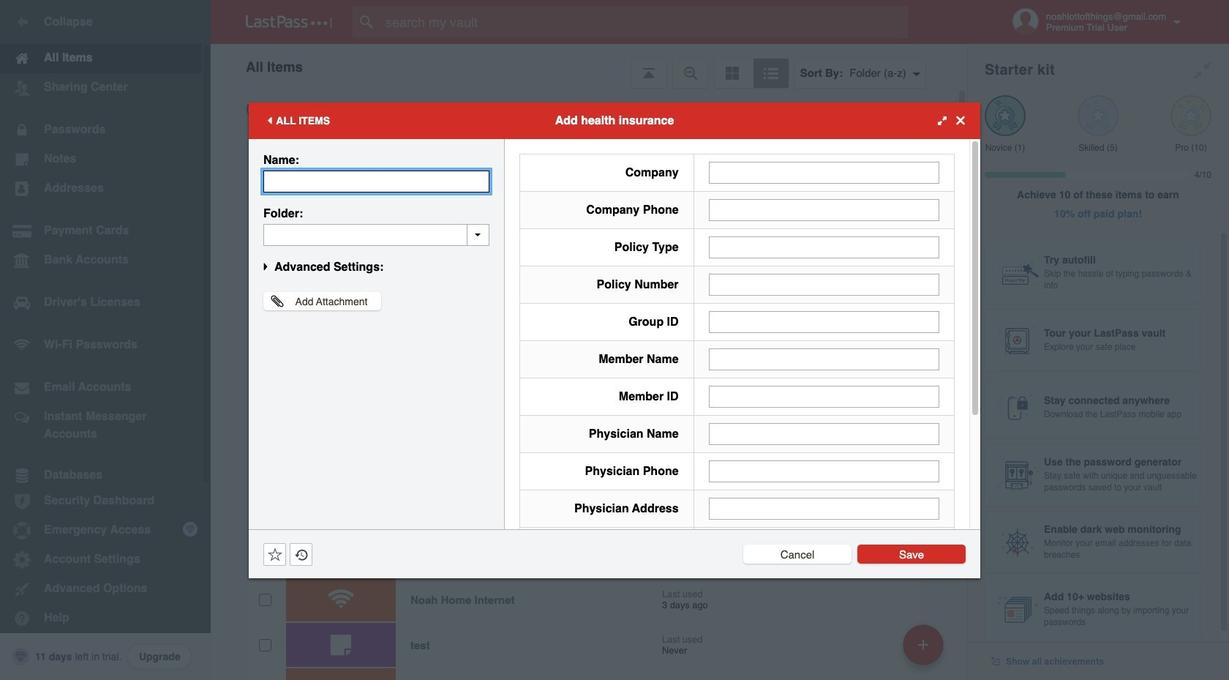 Task type: locate. For each thing, give the bounding box(es) containing it.
None text field
[[264, 170, 490, 192], [264, 224, 490, 246], [709, 273, 940, 295], [709, 348, 940, 370], [709, 385, 940, 407], [709, 423, 940, 445], [264, 170, 490, 192], [264, 224, 490, 246], [709, 273, 940, 295], [709, 348, 940, 370], [709, 385, 940, 407], [709, 423, 940, 445]]

vault options navigation
[[211, 44, 968, 88]]

new item navigation
[[898, 620, 953, 680]]

search my vault text field
[[353, 6, 938, 38]]

Search search field
[[353, 6, 938, 38]]

None text field
[[709, 161, 940, 183], [709, 199, 940, 221], [709, 236, 940, 258], [709, 311, 940, 333], [709, 460, 940, 482], [709, 497, 940, 519], [709, 161, 940, 183], [709, 199, 940, 221], [709, 236, 940, 258], [709, 311, 940, 333], [709, 460, 940, 482], [709, 497, 940, 519]]

dialog
[[249, 102, 981, 671]]



Task type: describe. For each thing, give the bounding box(es) containing it.
main navigation navigation
[[0, 0, 211, 680]]

lastpass image
[[246, 15, 332, 29]]

new item image
[[919, 639, 929, 650]]



